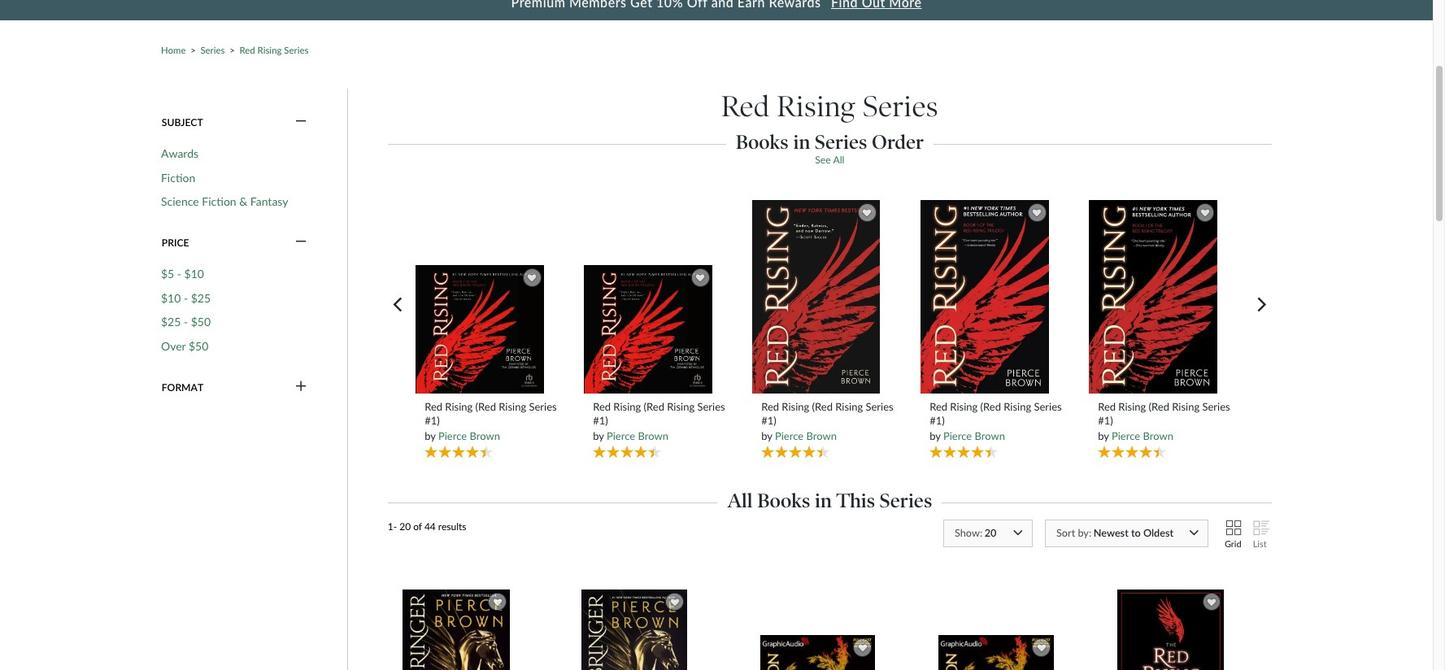 Task type: locate. For each thing, give the bounding box(es) containing it.
3 pierce brown link from the left
[[775, 429, 837, 442]]

2 pierce from the left
[[607, 429, 635, 442]]

by for second pierce brown link
[[593, 429, 604, 442]]

$25
[[191, 291, 211, 305], [161, 315, 181, 329]]

4 red rising (red rising series #1) link from the left
[[930, 400, 1062, 427]]

red rising (red rising series #1) link for 1st pierce brown link from the right
[[1098, 400, 1231, 427]]

format button
[[161, 380, 308, 395]]

red rising (red rising series #1) link for 1st pierce brown link from the left
[[425, 400, 557, 427]]

red rising (red rising series #1) by pierce brown for second pierce brown link
[[593, 400, 725, 442]]

brown
[[470, 429, 500, 442], [638, 429, 669, 442], [806, 429, 837, 442], [975, 429, 1005, 442], [1143, 429, 1174, 442]]

see all link
[[815, 153, 845, 166]]

red
[[240, 45, 255, 55], [721, 88, 770, 124], [425, 400, 443, 413], [593, 400, 611, 413], [762, 400, 779, 413], [930, 400, 948, 413], [1098, 400, 1116, 413]]

$25 - $50 link
[[161, 315, 211, 329]]

$50
[[191, 315, 211, 329], [189, 339, 209, 353]]

in
[[793, 130, 810, 153], [815, 489, 832, 512]]

red rising (red rising series #1) link for third pierce brown link from the left
[[762, 400, 894, 427]]

5 pierce from the left
[[1112, 429, 1141, 442]]

series link
[[200, 45, 225, 55]]

over
[[161, 339, 186, 353]]

0 vertical spatial all
[[833, 153, 845, 166]]

all
[[833, 153, 845, 166], [728, 489, 753, 512]]

$25 up over
[[161, 315, 181, 329]]

fiction left the &
[[202, 195, 236, 208]]

#1)
[[425, 414, 440, 427], [593, 414, 608, 427], [762, 414, 777, 427], [930, 414, 945, 427], [1098, 414, 1113, 427]]

1 (red from the left
[[476, 400, 496, 413]]

$10 - $25 link
[[161, 291, 211, 305]]

2 brown from the left
[[638, 429, 669, 442]]

5 red rising (red rising series #1) by pierce brown from the left
[[1098, 400, 1230, 442]]

red rising (red rising series #1) by pierce brown
[[425, 400, 557, 442], [593, 400, 725, 442], [762, 400, 894, 442], [930, 400, 1062, 442], [1098, 400, 1230, 442]]

0 horizontal spatial red rising series
[[240, 45, 309, 55]]

1 horizontal spatial red rising series
[[721, 88, 939, 124]]

5 (red from the left
[[1149, 400, 1170, 413]]

$10 down $5
[[161, 291, 181, 305]]

red rising (red rising series #1) image for second pierce brown link
[[584, 264, 714, 394]]

books
[[736, 130, 789, 153], [758, 489, 810, 512]]

newest
[[1094, 527, 1129, 540]]

1 pierce brown link from the left
[[438, 429, 500, 442]]

rising
[[257, 45, 282, 55], [777, 88, 856, 124], [445, 400, 473, 413], [499, 400, 526, 413], [614, 400, 641, 413], [667, 400, 695, 413], [782, 400, 810, 413], [836, 400, 863, 413], [950, 400, 978, 413], [1004, 400, 1032, 413], [1119, 400, 1146, 413], [1172, 400, 1200, 413]]

books in series order see all
[[736, 130, 924, 166]]

#1) for red rising (red rising series #1) link corresponding to 4th pierce brown link from left
[[930, 414, 945, 427]]

books inside books in series order see all
[[736, 130, 789, 153]]

(red for second pierce brown link
[[644, 400, 664, 413]]

1 vertical spatial red rising series
[[721, 88, 939, 124]]

- for $5
[[177, 267, 181, 281]]

to
[[1131, 527, 1141, 540]]

1 pierce from the left
[[438, 429, 467, 442]]

red for red rising (red rising series #1) image related to 1st pierce brown link from the right
[[1098, 400, 1116, 413]]

1 vertical spatial all
[[728, 489, 753, 512]]

3 pierce from the left
[[775, 429, 804, 442]]

minus image
[[295, 236, 307, 250]]

(red
[[476, 400, 496, 413], [644, 400, 664, 413], [812, 400, 833, 413], [981, 400, 1001, 413], [1149, 400, 1170, 413]]

list view active image
[[1253, 520, 1267, 539]]

3 red rising (red rising series #1) by pierce brown from the left
[[762, 400, 894, 442]]

1 horizontal spatial $10
[[184, 267, 204, 281]]

$10
[[184, 267, 204, 281], [161, 291, 181, 305]]

44
[[425, 520, 436, 533]]

5 by from the left
[[1098, 429, 1109, 442]]

red rising (red rising series #1) by pierce brown for 4th pierce brown link from left
[[930, 400, 1062, 442]]

1 vertical spatial books
[[758, 489, 810, 512]]

#1) for second pierce brown link red rising (red rising series #1) link
[[593, 414, 608, 427]]

$10 inside $5 - $10 link
[[184, 267, 204, 281]]

brown for second pierce brown link
[[638, 429, 669, 442]]

3 (red from the left
[[812, 400, 833, 413]]

0 horizontal spatial 20
[[400, 520, 411, 533]]

$50 right over
[[189, 339, 209, 353]]

0 vertical spatial $10
[[184, 267, 204, 281]]

2 red rising (red rising series #1) by pierce brown from the left
[[593, 400, 725, 442]]

series
[[200, 45, 225, 55], [284, 45, 309, 55], [863, 88, 939, 124], [815, 130, 867, 153], [529, 400, 557, 413], [697, 400, 725, 413], [866, 400, 894, 413], [1034, 400, 1062, 413], [1203, 400, 1230, 413], [880, 489, 932, 512]]

5 red rising (red rising series #1) link from the left
[[1098, 400, 1231, 427]]

home link
[[161, 45, 186, 55]]

pierce for 1st pierce brown link from the left
[[438, 429, 467, 442]]

by
[[425, 429, 436, 442], [593, 429, 604, 442], [762, 429, 772, 442], [930, 429, 941, 442], [1098, 429, 1109, 442]]

pierce brown link
[[438, 429, 500, 442], [607, 429, 669, 442], [775, 429, 837, 442], [944, 429, 1005, 442], [1112, 429, 1174, 442]]

0 horizontal spatial golden son (2 of 2) [dramatized adaptation]: red rising saga 2 image
[[759, 635, 876, 670]]

2 (red from the left
[[644, 400, 664, 413]]

2 by from the left
[[593, 429, 604, 442]]

0 vertical spatial in
[[793, 130, 810, 153]]

science fiction & fantasy
[[161, 195, 288, 208]]

1 horizontal spatial $25
[[191, 291, 211, 305]]

1 vertical spatial in
[[815, 489, 832, 512]]

4 (red from the left
[[981, 400, 1001, 413]]

0 horizontal spatial in
[[793, 130, 810, 153]]

red for 4th pierce brown link from left's red rising (red rising series #1) image
[[930, 400, 948, 413]]

pierce
[[438, 429, 467, 442], [607, 429, 635, 442], [775, 429, 804, 442], [944, 429, 972, 442], [1112, 429, 1141, 442]]

1 vertical spatial fiction
[[202, 195, 236, 208]]

0 vertical spatial red rising series
[[240, 45, 309, 55]]

5 brown from the left
[[1143, 429, 1174, 442]]

format
[[162, 381, 203, 393]]

all books in this series
[[728, 489, 932, 512]]

4 pierce from the left
[[944, 429, 972, 442]]

- up the $25 - $50 at left
[[184, 291, 188, 305]]

brown for 4th pierce brown link from left
[[975, 429, 1005, 442]]

science
[[161, 195, 199, 208]]

0 horizontal spatial fiction
[[161, 170, 195, 184]]

1 horizontal spatial fiction
[[202, 195, 236, 208]]

pierce for 1st pierce brown link from the right
[[1112, 429, 1141, 442]]

1 horizontal spatial golden son (2 of 2) [dramatized adaptation]: red rising saga 2 image
[[938, 635, 1055, 670]]

4 red rising (red rising series #1) by pierce brown from the left
[[930, 400, 1062, 442]]

red rising series up books in series order see all
[[721, 88, 939, 124]]

list link
[[1253, 520, 1267, 549]]

red rising series right the series link
[[240, 45, 309, 55]]

red rising (red rising series #1) link for second pierce brown link
[[593, 400, 725, 427]]

3 brown from the left
[[806, 429, 837, 442]]

5 #1) from the left
[[1098, 414, 1113, 427]]

5 pierce brown link from the left
[[1112, 429, 1174, 442]]

red rising (red rising series #1) image for 4th pierce brown link from left
[[920, 200, 1050, 394]]

fiction down awards link
[[161, 170, 195, 184]]

grid
[[1225, 539, 1242, 549]]

-
[[177, 267, 181, 281], [184, 291, 188, 305], [184, 315, 188, 329]]

1 vertical spatial $25
[[161, 315, 181, 329]]

series inside books in series order see all
[[815, 130, 867, 153]]

2 #1) from the left
[[593, 414, 608, 427]]

1 red rising (red rising series #1) by pierce brown from the left
[[425, 400, 557, 442]]

see
[[815, 153, 831, 166]]

brown for 1st pierce brown link from the left
[[470, 429, 500, 442]]

1 by from the left
[[425, 429, 436, 442]]

oldest
[[1144, 527, 1174, 540]]

brown for third pierce brown link from the left
[[806, 429, 837, 442]]

2 red rising (red rising series #1) link from the left
[[593, 400, 725, 427]]

4 by from the left
[[930, 429, 941, 442]]

fiction link
[[161, 170, 195, 185]]

subject
[[162, 116, 203, 128]]

0 vertical spatial $50
[[191, 315, 211, 329]]

results
[[438, 520, 467, 533]]

by for 1st pierce brown link from the right
[[1098, 429, 1109, 442]]

red rising series
[[240, 45, 309, 55], [721, 88, 939, 124]]

(red for 4th pierce brown link from left
[[981, 400, 1001, 413]]

- inside 'link'
[[184, 315, 188, 329]]

2 pierce brown link from the left
[[607, 429, 669, 442]]

red rising (red rising series #1) image
[[752, 199, 881, 394], [1089, 199, 1219, 394], [920, 200, 1050, 394], [415, 264, 545, 394], [584, 264, 714, 394]]

$50 down $10 - $25 link
[[191, 315, 211, 329]]

2 vertical spatial -
[[184, 315, 188, 329]]

3 #1) from the left
[[762, 414, 777, 427]]

newest to oldest link
[[1045, 520, 1209, 552]]

fiction
[[161, 170, 195, 184], [202, 195, 236, 208]]

1 brown from the left
[[470, 429, 500, 442]]

$5 - $10
[[161, 267, 204, 281]]

$10 inside $10 - $25 link
[[161, 291, 181, 305]]

4 #1) from the left
[[930, 414, 945, 427]]

$25 up the $25 - $50 at left
[[191, 291, 211, 305]]

3 by from the left
[[762, 429, 772, 442]]

1 horizontal spatial all
[[833, 153, 845, 166]]

0 horizontal spatial $25
[[161, 315, 181, 329]]

0 vertical spatial books
[[736, 130, 789, 153]]

&
[[239, 195, 247, 208]]

science fiction & fantasy link
[[161, 195, 288, 209]]

1 golden son (2 of 2) [dramatized adaptation]: red rising saga 2 image from the left
[[759, 635, 876, 670]]

- for $10
[[184, 291, 188, 305]]

1 vertical spatial $50
[[189, 339, 209, 353]]

20
[[400, 520, 411, 533], [985, 527, 997, 540]]

$5
[[161, 267, 174, 281]]

4 brown from the left
[[975, 429, 1005, 442]]

- right $5
[[177, 267, 181, 281]]

red rising (red rising series #1) link
[[425, 400, 557, 427], [593, 400, 725, 427], [762, 400, 894, 427], [930, 400, 1062, 427], [1098, 400, 1231, 427]]

this
[[837, 489, 875, 512]]

newest to oldest
[[1094, 527, 1174, 540]]

golden son (2 of 2) [dramatized adaptation]: red rising saga 2 image
[[759, 635, 876, 670], [938, 635, 1055, 670]]

#1) for red rising (red rising series #1) link corresponding to 1st pierce brown link from the left
[[425, 414, 440, 427]]

0 horizontal spatial $10
[[161, 291, 181, 305]]

0 vertical spatial fiction
[[161, 170, 195, 184]]

grid view active image
[[1225, 520, 1240, 539]]

fiction inside the science fiction & fantasy link
[[202, 195, 236, 208]]

1 #1) from the left
[[425, 414, 440, 427]]

- down $10 - $25 link
[[184, 315, 188, 329]]

1 red rising (red rising series #1) link from the left
[[425, 400, 557, 427]]

pierce for second pierce brown link
[[607, 429, 635, 442]]

red rising (red rising series #1) image for third pierce brown link from the left
[[752, 199, 881, 394]]

20 link
[[944, 520, 1033, 552]]

1 vertical spatial -
[[184, 291, 188, 305]]

order
[[872, 130, 924, 153]]

1 vertical spatial $10
[[161, 291, 181, 305]]

1 horizontal spatial 20
[[985, 527, 997, 540]]

0 vertical spatial -
[[177, 267, 181, 281]]

plus image
[[295, 380, 307, 395]]

3 red rising (red rising series #1) link from the left
[[762, 400, 894, 427]]

$10 up "$10 - $25"
[[184, 267, 204, 281]]



Task type: describe. For each thing, give the bounding box(es) containing it.
by for 1st pierce brown link from the left
[[425, 429, 436, 442]]

red rising (red rising series #1) image for 1st pierce brown link from the left
[[415, 264, 545, 394]]

4 pierce brown link from the left
[[944, 429, 1005, 442]]

$25 - $50
[[161, 315, 211, 329]]

list
[[1253, 539, 1267, 549]]

grid link
[[1225, 520, 1242, 549]]

$25 inside 'link'
[[161, 315, 181, 329]]

awards
[[161, 146, 199, 160]]

$10 - $25
[[161, 291, 211, 305]]

red rising series link
[[240, 45, 309, 55]]

red for red rising (red rising series #1) image related to 1st pierce brown link from the left
[[425, 400, 443, 413]]

$5 - $10 link
[[161, 267, 204, 281]]

fantasy
[[250, 195, 288, 208]]

0 vertical spatial $25
[[191, 291, 211, 305]]

by for 4th pierce brown link from left
[[930, 429, 941, 442]]

red for third pierce brown link from the left's red rising (red rising series #1) image
[[762, 400, 779, 413]]

0 horizontal spatial all
[[728, 489, 753, 512]]

2 golden son (2 of 2) [dramatized adaptation]: red rising saga 2 image from the left
[[938, 635, 1055, 670]]

by for third pierce brown link from the left
[[762, 429, 772, 442]]

red rising (red rising series #1) by pierce brown for third pierce brown link from the left
[[762, 400, 894, 442]]

#1) for red rising (red rising series #1) link associated with third pierce brown link from the left
[[762, 414, 777, 427]]

1- 20 of 44 results
[[388, 520, 467, 533]]

over $50 link
[[161, 339, 209, 353]]

red rising (red rising series #1) image for 1st pierce brown link from the right
[[1089, 199, 1219, 394]]

- for $25
[[184, 315, 188, 329]]

red rising (red rising series #1) by pierce brown for 1st pierce brown link from the left
[[425, 400, 557, 442]]

red for red rising (red rising series #1) image related to second pierce brown link
[[593, 400, 611, 413]]

all inside books in series order see all
[[833, 153, 845, 166]]

pierce for 4th pierce brown link from left
[[944, 429, 972, 442]]

brown for 1st pierce brown link from the right
[[1143, 429, 1174, 442]]

red rising (red rising series #1) by pierce brown for 1st pierce brown link from the right
[[1098, 400, 1230, 442]]

over $50
[[161, 339, 209, 353]]

title: light bringer (red rising series), author: pierce brown image
[[581, 589, 688, 670]]

#1) for red rising (red rising series #1) link for 1st pierce brown link from the right
[[1098, 414, 1113, 427]]

of
[[413, 520, 422, 533]]

price
[[162, 237, 189, 249]]

in inside books in series order see all
[[793, 130, 810, 153]]

price button
[[161, 236, 308, 250]]

minus image
[[295, 115, 307, 130]]

home
[[161, 45, 186, 55]]

(red for 1st pierce brown link from the left
[[476, 400, 496, 413]]

title: red rising 3-book bundle: red rising, golden son, morning star, and an exclusive extended excerpt of iron gold, author: pierce brown image
[[1117, 589, 1225, 670]]

subject button
[[161, 115, 308, 130]]

(red for third pierce brown link from the left
[[812, 400, 833, 413]]

title: light bringer: a red rising novel, author: pierce brown image
[[402, 589, 511, 670]]

$50 inside 'link'
[[191, 315, 211, 329]]

pierce for third pierce brown link from the left
[[775, 429, 804, 442]]

1 horizontal spatial in
[[815, 489, 832, 512]]

(red for 1st pierce brown link from the right
[[1149, 400, 1170, 413]]

awards link
[[161, 146, 199, 161]]

red rising (red rising series #1) link for 4th pierce brown link from left
[[930, 400, 1062, 427]]

1-
[[388, 520, 397, 533]]



Task type: vqa. For each thing, say whether or not it's contained in the screenshot.
previous slide / item Icon
no



